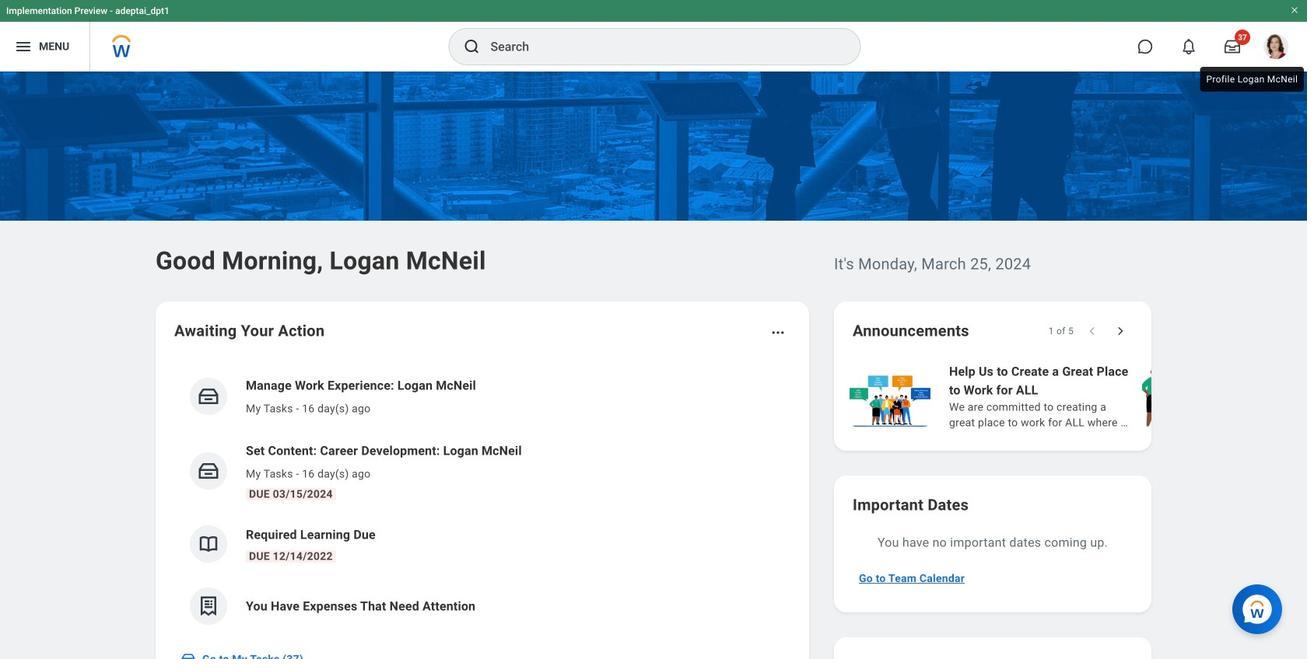 Task type: describe. For each thing, give the bounding box(es) containing it.
related actions image
[[770, 325, 786, 341]]

chevron right small image
[[1113, 324, 1128, 339]]

inbox large image
[[1225, 39, 1240, 54]]

close environment banner image
[[1290, 5, 1299, 15]]

0 vertical spatial inbox image
[[197, 385, 220, 409]]

notifications large image
[[1181, 39, 1197, 54]]

0 horizontal spatial list
[[174, 364, 791, 638]]

justify image
[[14, 37, 33, 56]]

profile logan mcneil image
[[1264, 34, 1289, 62]]



Task type: vqa. For each thing, say whether or not it's contained in the screenshot.
Profile Logan McNeil Icon
yes



Task type: locate. For each thing, give the bounding box(es) containing it.
chevron left small image
[[1085, 324, 1100, 339]]

list
[[847, 361, 1307, 433], [174, 364, 791, 638]]

banner
[[0, 0, 1307, 72]]

book open image
[[197, 533, 220, 556]]

Search Workday  search field
[[491, 30, 828, 64]]

search image
[[463, 37, 481, 56]]

inbox image
[[197, 385, 220, 409], [197, 460, 220, 483], [181, 652, 196, 660]]

main content
[[0, 72, 1307, 660]]

1 vertical spatial inbox image
[[197, 460, 220, 483]]

status
[[1049, 325, 1074, 338]]

dashboard expenses image
[[197, 595, 220, 619]]

1 horizontal spatial list
[[847, 361, 1307, 433]]

tooltip
[[1197, 64, 1307, 95]]

2 vertical spatial inbox image
[[181, 652, 196, 660]]



